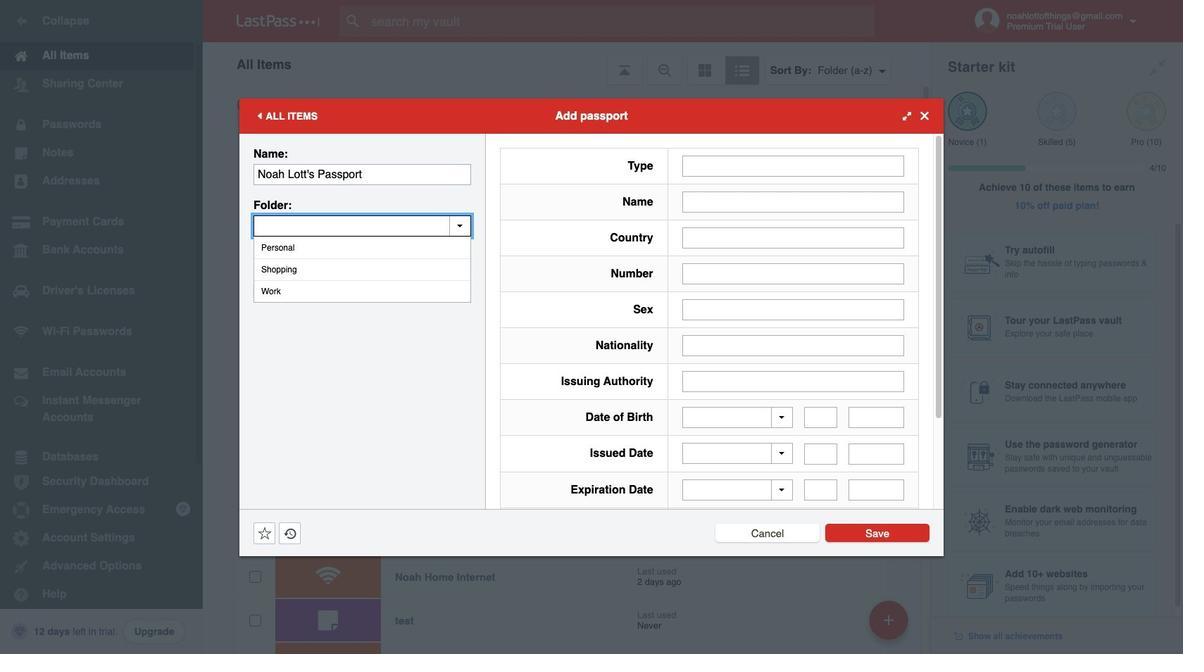 Task type: locate. For each thing, give the bounding box(es) containing it.
None text field
[[682, 155, 904, 176], [254, 215, 471, 236], [682, 299, 904, 320], [682, 371, 904, 392], [849, 407, 904, 428], [804, 443, 838, 465], [849, 443, 904, 465], [804, 480, 838, 501], [849, 480, 904, 501], [682, 155, 904, 176], [254, 215, 471, 236], [682, 299, 904, 320], [682, 371, 904, 392], [849, 407, 904, 428], [804, 443, 838, 465], [849, 443, 904, 465], [804, 480, 838, 501], [849, 480, 904, 501]]

main navigation navigation
[[0, 0, 203, 654]]

Search search field
[[339, 6, 902, 37]]

new item navigation
[[864, 597, 917, 654]]

None text field
[[254, 164, 471, 185], [682, 191, 904, 212], [682, 227, 904, 248], [682, 263, 904, 284], [682, 335, 904, 356], [804, 407, 838, 428], [254, 164, 471, 185], [682, 191, 904, 212], [682, 227, 904, 248], [682, 263, 904, 284], [682, 335, 904, 356], [804, 407, 838, 428]]

dialog
[[239, 98, 944, 611]]



Task type: describe. For each thing, give the bounding box(es) containing it.
new item image
[[884, 615, 894, 625]]

lastpass image
[[237, 15, 320, 27]]

vault options navigation
[[203, 42, 931, 85]]

search my vault text field
[[339, 6, 902, 37]]



Task type: vqa. For each thing, say whether or not it's contained in the screenshot.
New item element
no



